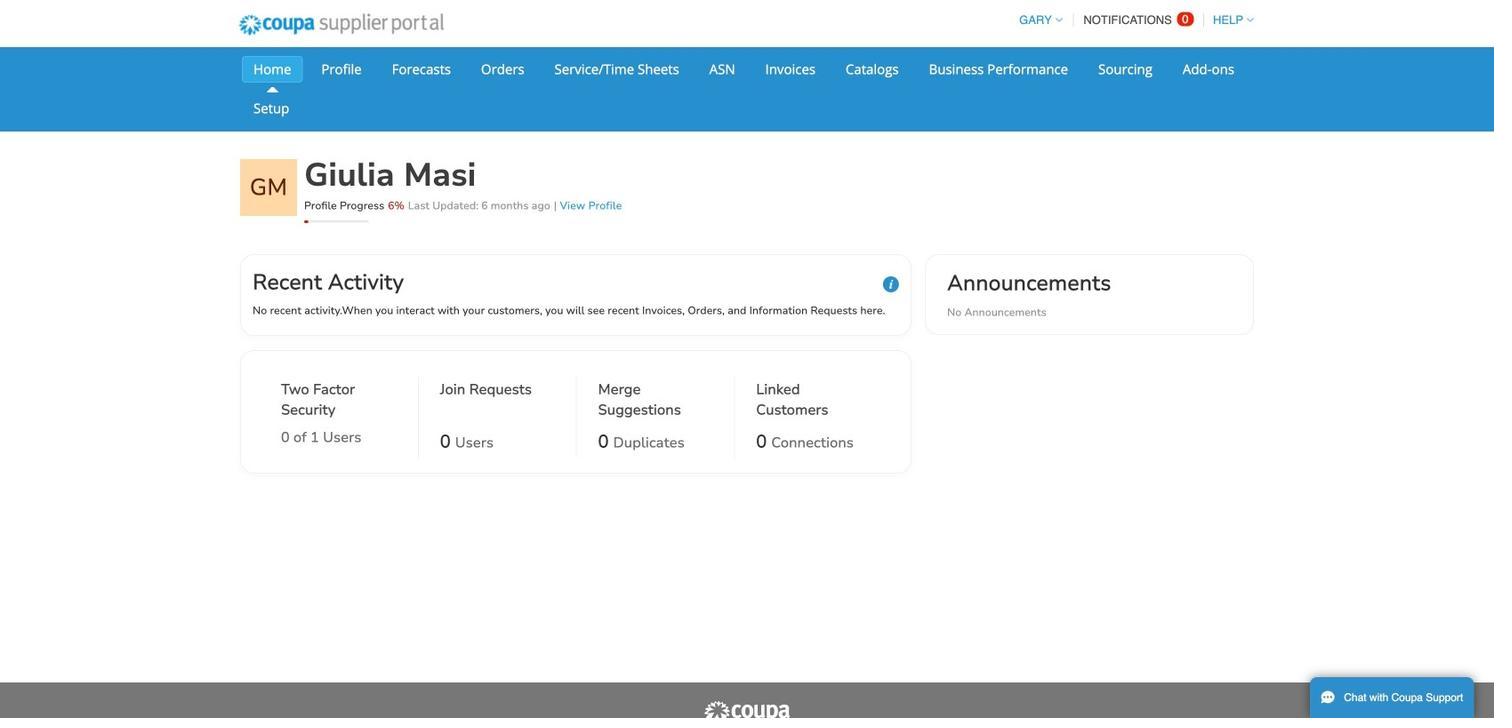 Task type: describe. For each thing, give the bounding box(es) containing it.
1 vertical spatial coupa supplier portal image
[[703, 701, 792, 719]]

additional information image
[[884, 277, 900, 293]]



Task type: vqa. For each thing, say whether or not it's contained in the screenshot.
"Previous" Image
no



Task type: locate. For each thing, give the bounding box(es) containing it.
navigation
[[1012, 3, 1255, 37]]

0 vertical spatial coupa supplier portal image
[[227, 3, 456, 47]]

gm image
[[240, 159, 297, 216]]

0 horizontal spatial coupa supplier portal image
[[227, 3, 456, 47]]

coupa supplier portal image
[[227, 3, 456, 47], [703, 701, 792, 719]]

1 horizontal spatial coupa supplier portal image
[[703, 701, 792, 719]]



